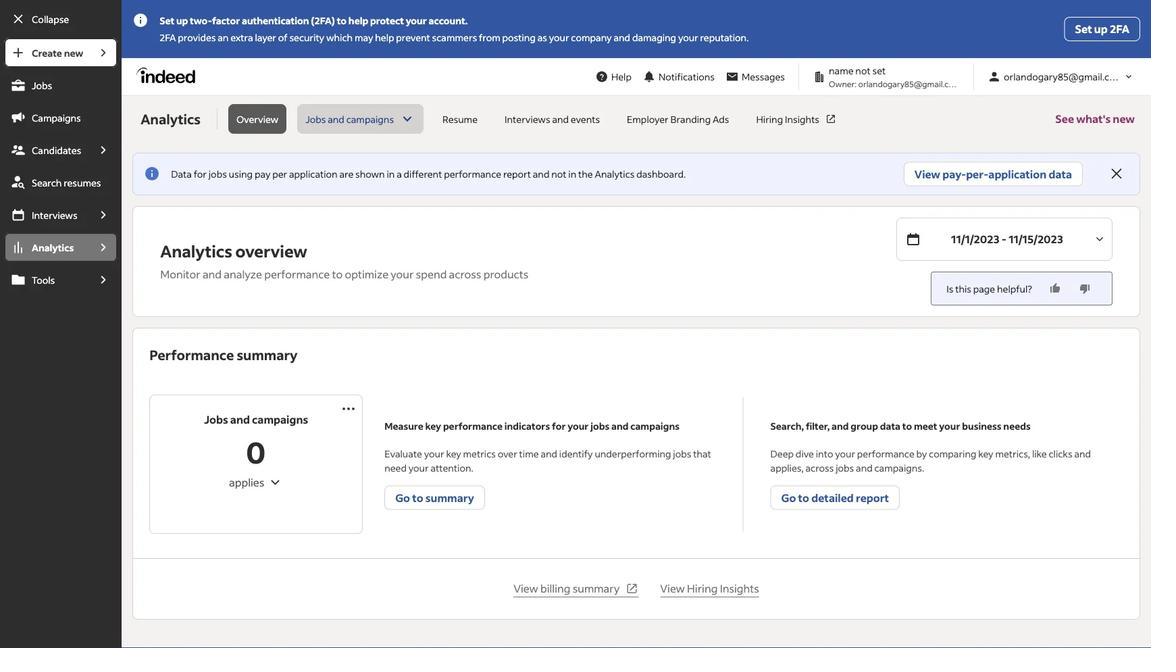 Task type: describe. For each thing, give the bounding box(es) containing it.
from
[[479, 31, 501, 44]]

your up attention. at the left of page
[[424, 448, 445, 460]]

page
[[974, 283, 996, 295]]

per
[[273, 168, 287, 180]]

data
[[171, 168, 192, 180]]

performance up the metrics
[[443, 420, 503, 432]]

jobs and campaigns button
[[298, 104, 424, 134]]

1 horizontal spatial 2fa
[[1111, 22, 1130, 36]]

notifications
[[659, 71, 715, 83]]

authentication
[[242, 15, 309, 27]]

notifications button
[[638, 62, 721, 92]]

orlandogary85@gmail.com inside orlandogary85@gmail.com dropdown button
[[1005, 71, 1124, 83]]

create new link
[[4, 38, 89, 68]]

view for view billing summary
[[514, 582, 539, 596]]

-
[[1002, 232, 1007, 246]]

tools link
[[4, 265, 89, 295]]

and inside the "jobs and campaigns 0"
[[230, 413, 250, 427]]

11/1/2023 - 11/15/2023
[[952, 232, 1064, 246]]

metrics,
[[996, 448, 1031, 460]]

and inside the interviews and events link
[[553, 113, 569, 125]]

name
[[830, 65, 854, 77]]

view pay-per-application data link
[[904, 162, 1084, 186]]

a
[[397, 168, 402, 180]]

using
[[229, 168, 253, 180]]

your up identify
[[568, 420, 589, 432]]

set up 2fa
[[1076, 22, 1130, 36]]

account.
[[429, 15, 468, 27]]

and inside analytics overview monitor and analyze performance to optimize your spend across products
[[203, 267, 222, 281]]

2 horizontal spatial campaigns
[[631, 420, 680, 432]]

meet
[[915, 420, 938, 432]]

view hiring insights
[[661, 582, 760, 596]]

applies
[[229, 476, 265, 489]]

go for go to summary
[[396, 491, 410, 505]]

monitor
[[160, 267, 201, 281]]

view billing summary
[[514, 582, 620, 596]]

view hiring insights link
[[661, 581, 760, 598]]

resume
[[443, 113, 478, 125]]

summary for go to summary
[[426, 491, 475, 505]]

key inside deep dive into your performance by comparing key metrics, like clicks and applies, across jobs and campaigns.
[[979, 448, 994, 460]]

search,
[[771, 420, 805, 432]]

summary for view billing summary
[[573, 582, 620, 596]]

1 in from the left
[[387, 168, 395, 180]]

and up underperforming
[[612, 420, 629, 432]]

may
[[355, 31, 373, 44]]

orlandogary85@gmail.com inside name not set owner: orlandogary85@gmail.com
[[859, 78, 962, 89]]

0
[[246, 433, 267, 471]]

0 horizontal spatial application
[[289, 168, 338, 180]]

and left campaigns. at the bottom right
[[857, 462, 873, 474]]

provides
[[178, 31, 216, 44]]

create
[[32, 47, 62, 59]]

different
[[404, 168, 442, 180]]

interviews and events link
[[497, 104, 609, 134]]

extra
[[231, 31, 253, 44]]

analyze
[[224, 267, 262, 281]]

set for set up 2fa
[[1076, 22, 1093, 36]]

collapse
[[32, 13, 69, 25]]

this
[[956, 283, 972, 295]]

create new
[[32, 47, 83, 59]]

attention.
[[431, 462, 474, 474]]

report inside view pay-per-application data group
[[504, 168, 531, 180]]

jobs link
[[4, 70, 118, 100]]

across inside deep dive into your performance by comparing key metrics, like clicks and applies, across jobs and campaigns.
[[806, 462, 835, 474]]

employer branding ads link
[[619, 104, 738, 134]]

deep dive into your performance by comparing key metrics, like clicks and applies, across jobs and campaigns.
[[771, 448, 1092, 474]]

key inside 'evaluate your key metrics over time and identify underperforming jobs that need your attention.'
[[446, 448, 462, 460]]

search
[[32, 176, 62, 189]]

interviews link
[[4, 200, 89, 230]]

protect
[[370, 15, 404, 27]]

and inside 'evaluate your key metrics over time and identify underperforming jobs that need your attention.'
[[541, 448, 558, 460]]

indicators
[[505, 420, 550, 432]]

go for go to detailed report
[[782, 491, 797, 505]]

view billing summary link
[[514, 581, 639, 598]]

prevent
[[396, 31, 430, 44]]

2fa inside set up two-factor authentication (2fa) to help protect your account. 2fa provides an extra layer of security which may help prevent scammers from posting as your company and damaging your reputation.
[[160, 31, 176, 44]]

products
[[484, 267, 529, 281]]

that
[[694, 448, 712, 460]]

of
[[278, 31, 288, 44]]

search resumes
[[32, 176, 101, 189]]

campaigns for jobs and campaigns 0
[[252, 413, 308, 427]]

pay-
[[943, 167, 967, 181]]

view pay-per-application data
[[915, 167, 1073, 181]]

your down evaluate
[[409, 462, 429, 474]]

reputation.
[[701, 31, 749, 44]]

like
[[1033, 448, 1048, 460]]

measure key performance indicators for your jobs and campaigns
[[385, 420, 680, 432]]

search resumes link
[[4, 168, 118, 197]]

view pay-per-application data group
[[133, 153, 1141, 195]]

business
[[963, 420, 1002, 432]]

your up prevent
[[406, 15, 427, 27]]

pay
[[255, 168, 271, 180]]

menu bar containing create new
[[0, 38, 122, 648]]

spend
[[416, 267, 447, 281]]

name not set owner: orlandogary85@gmail.com element
[[808, 64, 966, 90]]

deep
[[771, 448, 794, 460]]

to left meet
[[903, 420, 913, 432]]

jobs inside deep dive into your performance by comparing key metrics, like clicks and applies, across jobs and campaigns.
[[836, 462, 855, 474]]

damaging
[[633, 31, 677, 44]]

go to detailed report
[[782, 491, 890, 505]]

over
[[498, 448, 518, 460]]

set up 2fa link
[[1065, 17, 1141, 41]]

data for application
[[1050, 167, 1073, 181]]

dive
[[796, 448, 815, 460]]

and inside jobs and campaigns button
[[328, 113, 345, 125]]

factor
[[212, 15, 240, 27]]

and inside set up two-factor authentication (2fa) to help protect your account. 2fa provides an extra layer of security which may help prevent scammers from posting as your company and damaging your reputation.
[[614, 31, 631, 44]]

need
[[385, 462, 407, 474]]

0 horizontal spatial summary
[[237, 346, 298, 364]]

collapse button
[[4, 4, 118, 34]]

evaluate
[[385, 448, 423, 460]]

comparing
[[930, 448, 977, 460]]

jobs and campaigns
[[306, 113, 394, 125]]

jobs up identify
[[591, 420, 610, 432]]

scammers
[[432, 31, 477, 44]]

applies,
[[771, 462, 804, 474]]



Task type: vqa. For each thing, say whether or not it's contained in the screenshot.
campaigns related to Jobs and campaigns
yes



Task type: locate. For each thing, give the bounding box(es) containing it.
helpful?
[[998, 283, 1033, 295]]

jobs down create new link
[[32, 79, 52, 91]]

campaigns up underperforming
[[631, 420, 680, 432]]

2 in from the left
[[569, 168, 577, 180]]

performance down overview
[[265, 267, 330, 281]]

name not set owner: orlandogary85@gmail.com
[[830, 65, 962, 89]]

messages
[[742, 71, 786, 83]]

posting
[[503, 31, 536, 44]]

1 horizontal spatial key
[[446, 448, 462, 460]]

1 horizontal spatial for
[[552, 420, 566, 432]]

jobs for jobs and campaigns
[[306, 113, 326, 125]]

1 horizontal spatial insights
[[786, 113, 820, 125]]

resume link
[[435, 104, 486, 134]]

1 horizontal spatial report
[[857, 491, 890, 505]]

new
[[64, 47, 83, 59], [1114, 112, 1136, 126]]

not inside name not set owner: orlandogary85@gmail.com
[[856, 65, 871, 77]]

go to detailed report link
[[771, 486, 901, 510]]

indeed home image
[[137, 67, 202, 83]]

and left the
[[533, 168, 550, 180]]

1 horizontal spatial help
[[375, 31, 394, 44]]

and
[[614, 31, 631, 44], [328, 113, 345, 125], [553, 113, 569, 125], [533, 168, 550, 180], [203, 267, 222, 281], [230, 413, 250, 427], [612, 420, 629, 432], [832, 420, 849, 432], [541, 448, 558, 460], [1075, 448, 1092, 460], [857, 462, 873, 474]]

up up orlandogary85@gmail.com dropdown button
[[1095, 22, 1109, 36]]

in left the
[[569, 168, 577, 180]]

time
[[520, 448, 539, 460]]

up for 2fa
[[1095, 22, 1109, 36]]

0 vertical spatial data
[[1050, 167, 1073, 181]]

for inside view pay-per-application data group
[[194, 168, 207, 180]]

for right indicators
[[552, 420, 566, 432]]

1 horizontal spatial in
[[569, 168, 577, 180]]

not left the set
[[856, 65, 871, 77]]

0 horizontal spatial campaigns
[[252, 413, 308, 427]]

1 vertical spatial insights
[[720, 582, 760, 596]]

summary inside go to summary link
[[426, 491, 475, 505]]

to inside set up two-factor authentication (2fa) to help protect your account. 2fa provides an extra layer of security which may help prevent scammers from posting as your company and damaging your reputation.
[[337, 15, 347, 27]]

0 vertical spatial insights
[[786, 113, 820, 125]]

events
[[571, 113, 600, 125]]

to left optimize
[[332, 267, 343, 281]]

set
[[873, 65, 886, 77]]

0 vertical spatial not
[[856, 65, 871, 77]]

orlandogary85@gmail.com up see
[[1005, 71, 1124, 83]]

0 horizontal spatial data
[[881, 420, 901, 432]]

per-
[[967, 167, 989, 181]]

0 vertical spatial hiring
[[757, 113, 784, 125]]

resumes
[[64, 176, 101, 189]]

0 horizontal spatial go
[[396, 491, 410, 505]]

campaigns inside the "jobs and campaigns 0"
[[252, 413, 308, 427]]

1 vertical spatial across
[[806, 462, 835, 474]]

overview
[[236, 240, 307, 261]]

campaigns for jobs and campaigns
[[347, 113, 394, 125]]

analytics link
[[4, 233, 89, 262]]

1 horizontal spatial set
[[1076, 22, 1093, 36]]

performance inside view pay-per-application data group
[[444, 168, 502, 180]]

close image
[[1109, 166, 1126, 182]]

1 vertical spatial help
[[375, 31, 394, 44]]

interviews for interviews
[[32, 209, 77, 221]]

0 horizontal spatial insights
[[720, 582, 760, 596]]

1 horizontal spatial go
[[782, 491, 797, 505]]

jobs for jobs
[[32, 79, 52, 91]]

1 horizontal spatial jobs
[[204, 413, 228, 427]]

candidates link
[[4, 135, 89, 165]]

2 horizontal spatial jobs
[[306, 113, 326, 125]]

interviews for interviews and events
[[505, 113, 551, 125]]

1 horizontal spatial view
[[661, 582, 685, 596]]

in left a
[[387, 168, 395, 180]]

across inside analytics overview monitor and analyze performance to optimize your spend across products
[[449, 267, 482, 281]]

2 vertical spatial summary
[[573, 582, 620, 596]]

for
[[194, 168, 207, 180], [552, 420, 566, 432]]

jobs inside jobs and campaigns button
[[306, 113, 326, 125]]

1 horizontal spatial orlandogary85@gmail.com
[[1005, 71, 1124, 83]]

analytics overview monitor and analyze performance to optimize your spend across products
[[160, 240, 529, 281]]

to left "detailed"
[[799, 491, 810, 505]]

go down "need"
[[396, 491, 410, 505]]

0 horizontal spatial new
[[64, 47, 83, 59]]

0 horizontal spatial set
[[160, 15, 175, 27]]

1 vertical spatial report
[[857, 491, 890, 505]]

0 horizontal spatial up
[[176, 15, 188, 27]]

2 horizontal spatial view
[[915, 167, 941, 181]]

is this page helpful?
[[947, 283, 1033, 295]]

and left events
[[553, 113, 569, 125]]

and left the analyze
[[203, 267, 222, 281]]

0 horizontal spatial for
[[194, 168, 207, 180]]

applies button
[[221, 471, 292, 495]]

shown
[[356, 168, 385, 180]]

analytics right the
[[595, 168, 635, 180]]

summary
[[237, 346, 298, 364], [426, 491, 475, 505], [573, 582, 620, 596]]

and right company
[[614, 31, 631, 44]]

not left the
[[552, 168, 567, 180]]

0 horizontal spatial interviews
[[32, 209, 77, 221]]

up left the two-
[[176, 15, 188, 27]]

1 vertical spatial hiring
[[688, 582, 718, 596]]

report
[[504, 168, 531, 180], [857, 491, 890, 505]]

0 horizontal spatial 2fa
[[160, 31, 176, 44]]

to down evaluate
[[413, 491, 424, 505]]

1 vertical spatial data
[[881, 420, 901, 432]]

your inside analytics overview monitor and analyze performance to optimize your spend across products
[[391, 267, 414, 281]]

across down into
[[806, 462, 835, 474]]

and up 0
[[230, 413, 250, 427]]

2fa
[[1111, 22, 1130, 36], [160, 31, 176, 44]]

view for view hiring insights
[[661, 582, 685, 596]]

help up may
[[349, 15, 369, 27]]

security
[[290, 31, 325, 44]]

jobs down performance summary
[[204, 413, 228, 427]]

analytics inside view pay-per-application data group
[[595, 168, 635, 180]]

your right damaging
[[679, 31, 699, 44]]

0 vertical spatial across
[[449, 267, 482, 281]]

analytics up monitor
[[160, 240, 232, 261]]

1 vertical spatial jobs
[[306, 113, 326, 125]]

1 horizontal spatial data
[[1050, 167, 1073, 181]]

jobs inside 'evaluate your key metrics over time and identify underperforming jobs that need your attention.'
[[674, 448, 692, 460]]

1 horizontal spatial interviews
[[505, 113, 551, 125]]

help down protect
[[375, 31, 394, 44]]

key right measure
[[426, 420, 442, 432]]

set inside set up two-factor authentication (2fa) to help protect your account. 2fa provides an extra layer of security which may help prevent scammers from posting as your company and damaging your reputation.
[[160, 15, 175, 27]]

for right data
[[194, 168, 207, 180]]

campaigns.
[[875, 462, 925, 474]]

0 horizontal spatial orlandogary85@gmail.com
[[859, 78, 962, 89]]

performance inside deep dive into your performance by comparing key metrics, like clicks and applies, across jobs and campaigns.
[[858, 448, 915, 460]]

across right spend
[[449, 267, 482, 281]]

company
[[572, 31, 612, 44]]

jobs for jobs and campaigns 0
[[204, 413, 228, 427]]

report right "detailed"
[[857, 491, 890, 505]]

1 horizontal spatial application
[[989, 167, 1047, 181]]

an
[[218, 31, 229, 44]]

performance summary
[[150, 346, 298, 364]]

data right group at the right bottom
[[881, 420, 901, 432]]

0 horizontal spatial across
[[449, 267, 482, 281]]

go to summary
[[396, 491, 475, 505]]

new right create
[[64, 47, 83, 59]]

campaigns link
[[4, 103, 118, 133]]

0 horizontal spatial help
[[349, 15, 369, 27]]

jobs right overview link
[[306, 113, 326, 125]]

0 vertical spatial for
[[194, 168, 207, 180]]

performance up campaigns. at the bottom right
[[858, 448, 915, 460]]

campaigns inside jobs and campaigns button
[[347, 113, 394, 125]]

your right as
[[549, 31, 570, 44]]

1 vertical spatial summary
[[426, 491, 475, 505]]

metrics
[[463, 448, 496, 460]]

employer
[[627, 113, 669, 125]]

to up the which
[[337, 15, 347, 27]]

set left the two-
[[160, 15, 175, 27]]

data down see
[[1050, 167, 1073, 181]]

0 horizontal spatial not
[[552, 168, 567, 180]]

and right filter,
[[832, 420, 849, 432]]

data for jobs using pay per application are shown in a different performance report and not in the analytics dashboard.
[[171, 168, 686, 180]]

1 vertical spatial for
[[552, 420, 566, 432]]

campaigns
[[347, 113, 394, 125], [252, 413, 308, 427], [631, 420, 680, 432]]

and right time
[[541, 448, 558, 460]]

performance inside analytics overview monitor and analyze performance to optimize your spend across products
[[265, 267, 330, 281]]

branding
[[671, 113, 711, 125]]

2 horizontal spatial key
[[979, 448, 994, 460]]

hiring insights link
[[749, 104, 846, 134]]

go down the applies,
[[782, 491, 797, 505]]

the
[[579, 168, 593, 180]]

to inside analytics overview monitor and analyze performance to optimize your spend across products
[[332, 267, 343, 281]]

2 go from the left
[[782, 491, 797, 505]]

view for view pay-per-application data
[[915, 167, 941, 181]]

0 horizontal spatial in
[[387, 168, 395, 180]]

hiring
[[757, 113, 784, 125], [688, 582, 718, 596]]

data inside group
[[1050, 167, 1073, 181]]

data for group
[[881, 420, 901, 432]]

and right clicks
[[1075, 448, 1092, 460]]

analytics up "tools" link
[[32, 241, 74, 254]]

interviews down "search resumes" link
[[32, 209, 77, 221]]

campaigns up shown
[[347, 113, 394, 125]]

campaigns up 0
[[252, 413, 308, 427]]

tools
[[32, 274, 55, 286]]

interviews left events
[[505, 113, 551, 125]]

help button
[[590, 64, 638, 89]]

jobs left the using
[[209, 168, 227, 180]]

measure
[[385, 420, 424, 432]]

evaluate your key metrics over time and identify underperforming jobs that need your attention.
[[385, 448, 712, 474]]

overview
[[237, 113, 279, 125]]

not inside view pay-per-application data group
[[552, 168, 567, 180]]

1 horizontal spatial summary
[[426, 491, 475, 505]]

your right into
[[836, 448, 856, 460]]

ads
[[713, 113, 730, 125]]

layer
[[255, 31, 276, 44]]

1 vertical spatial interviews
[[32, 209, 77, 221]]

performance right different
[[444, 168, 502, 180]]

2 horizontal spatial summary
[[573, 582, 620, 596]]

(2fa)
[[311, 15, 335, 27]]

application right pay-
[[989, 167, 1047, 181]]

identify
[[560, 448, 593, 460]]

jobs inside jobs link
[[32, 79, 52, 91]]

1 horizontal spatial new
[[1114, 112, 1136, 126]]

1 horizontal spatial across
[[806, 462, 835, 474]]

1 vertical spatial not
[[552, 168, 567, 180]]

jobs up the go to detailed report on the right bottom of the page
[[836, 462, 855, 474]]

0 horizontal spatial hiring
[[688, 582, 718, 596]]

key up attention. at the left of page
[[446, 448, 462, 460]]

application
[[989, 167, 1047, 181], [289, 168, 338, 180]]

set for set up two-factor authentication (2fa) to help protect your account. 2fa provides an extra layer of security which may help prevent scammers from posting as your company and damaging your reputation.
[[160, 15, 175, 27]]

jobs left that at the bottom of the page
[[674, 448, 692, 460]]

see
[[1056, 112, 1075, 126]]

application left are
[[289, 168, 338, 180]]

your inside deep dive into your performance by comparing key metrics, like clicks and applies, across jobs and campaigns.
[[836, 448, 856, 460]]

jobs inside view pay-per-application data group
[[209, 168, 227, 180]]

analytics inside analytics overview monitor and analyze performance to optimize your spend across products
[[160, 240, 232, 261]]

interviews
[[505, 113, 551, 125], [32, 209, 77, 221]]

1 horizontal spatial up
[[1095, 22, 1109, 36]]

performance
[[150, 346, 234, 364]]

0 vertical spatial interviews
[[505, 113, 551, 125]]

this page is not helpful image
[[1079, 282, 1093, 295]]

up inside set up two-factor authentication (2fa) to help protect your account. 2fa provides an extra layer of security which may help prevent scammers from posting as your company and damaging your reputation.
[[176, 15, 188, 27]]

orlandogary85@gmail.com down the set
[[859, 78, 962, 89]]

1 horizontal spatial not
[[856, 65, 871, 77]]

view inside group
[[915, 167, 941, 181]]

0 vertical spatial summary
[[237, 346, 298, 364]]

and up are
[[328, 113, 345, 125]]

your right meet
[[940, 420, 961, 432]]

1 go from the left
[[396, 491, 410, 505]]

your
[[406, 15, 427, 27], [549, 31, 570, 44], [679, 31, 699, 44], [391, 267, 414, 281], [568, 420, 589, 432], [940, 420, 961, 432], [424, 448, 445, 460], [836, 448, 856, 460], [409, 462, 429, 474]]

analytics down indeed home image
[[141, 110, 201, 128]]

jobs inside the "jobs and campaigns 0"
[[204, 413, 228, 427]]

this page is helpful image
[[1049, 282, 1063, 295]]

0 horizontal spatial report
[[504, 168, 531, 180]]

are
[[340, 168, 354, 180]]

new right what's
[[1114, 112, 1136, 126]]

in
[[387, 168, 395, 180], [569, 168, 577, 180]]

search, filter, and group data to meet your business needs
[[771, 420, 1031, 432]]

your left spend
[[391, 267, 414, 281]]

filter,
[[807, 420, 830, 432]]

new inside button
[[1114, 112, 1136, 126]]

menu bar
[[0, 38, 122, 648]]

2 vertical spatial jobs
[[204, 413, 228, 427]]

0 horizontal spatial jobs
[[32, 79, 52, 91]]

which
[[326, 31, 353, 44]]

jobs
[[209, 168, 227, 180], [591, 420, 610, 432], [674, 448, 692, 460], [836, 462, 855, 474]]

and inside view pay-per-application data group
[[533, 168, 550, 180]]

up for two-
[[176, 15, 188, 27]]

0 horizontal spatial key
[[426, 420, 442, 432]]

by
[[917, 448, 928, 460]]

0 vertical spatial help
[[349, 15, 369, 27]]

0 vertical spatial report
[[504, 168, 531, 180]]

report down the interviews and events link
[[504, 168, 531, 180]]

what's
[[1077, 112, 1112, 126]]

1 horizontal spatial campaigns
[[347, 113, 394, 125]]

group
[[851, 420, 879, 432]]

1 horizontal spatial hiring
[[757, 113, 784, 125]]

0 vertical spatial new
[[64, 47, 83, 59]]

0 vertical spatial jobs
[[32, 79, 52, 91]]

0 horizontal spatial view
[[514, 582, 539, 596]]

set up orlandogary85@gmail.com dropdown button
[[1076, 22, 1093, 36]]

key left metrics,
[[979, 448, 994, 460]]

jobs
[[32, 79, 52, 91], [306, 113, 326, 125], [204, 413, 228, 427]]

candidates
[[32, 144, 81, 156]]

insights
[[786, 113, 820, 125], [720, 582, 760, 596]]

summary inside view billing summary link
[[573, 582, 620, 596]]

1 vertical spatial new
[[1114, 112, 1136, 126]]



